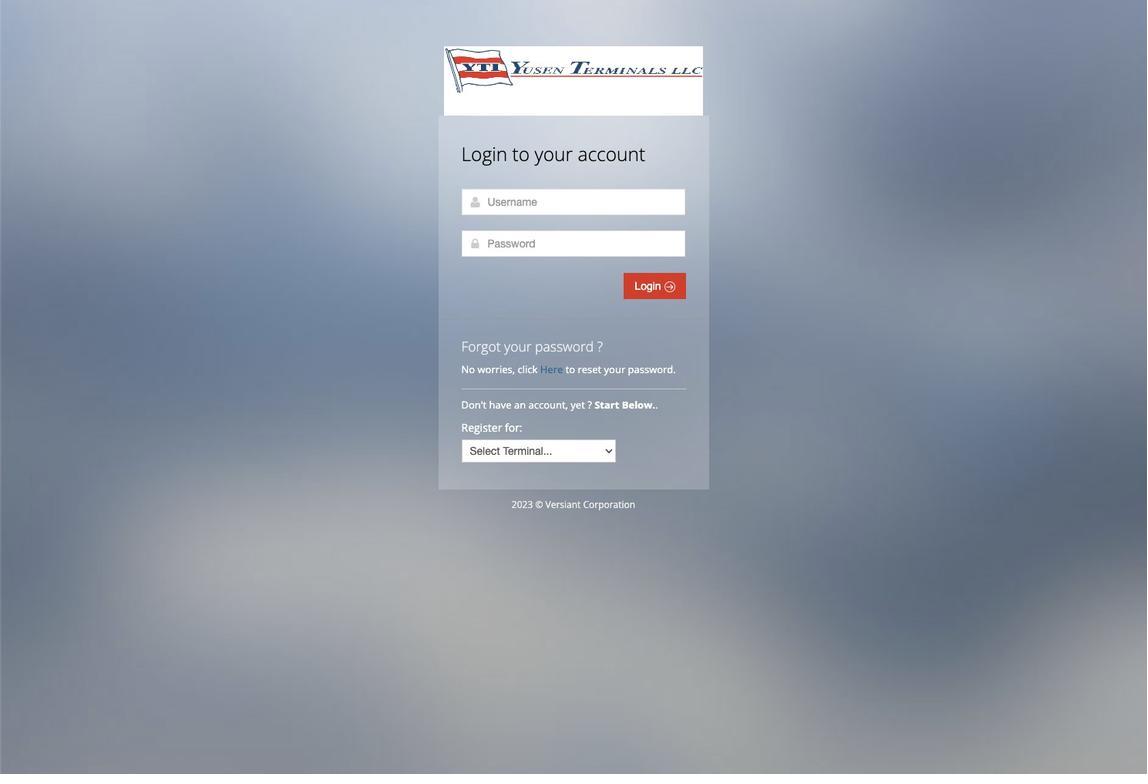 Task type: locate. For each thing, give the bounding box(es) containing it.
account,
[[529, 398, 568, 412]]

no
[[462, 363, 475, 376]]

1 vertical spatial your
[[505, 337, 532, 356]]

1 vertical spatial ?
[[588, 398, 592, 412]]

login button
[[624, 273, 686, 299]]

your up click
[[505, 337, 532, 356]]

0 vertical spatial to
[[513, 141, 530, 167]]

? up reset
[[598, 337, 603, 356]]

2023 © versiant corporation
[[512, 498, 636, 511]]

corporation
[[583, 498, 636, 511]]

0 vertical spatial ?
[[598, 337, 603, 356]]

worries,
[[478, 363, 515, 376]]

your
[[535, 141, 573, 167], [505, 337, 532, 356], [604, 363, 626, 376]]

forgot your password ? no worries, click here to reset your password.
[[462, 337, 676, 376]]

login to your account
[[462, 141, 646, 167]]

here
[[541, 363, 563, 376]]

click
[[518, 363, 538, 376]]

don't
[[462, 398, 487, 412]]

login inside 'button'
[[635, 280, 665, 292]]

1 horizontal spatial ?
[[598, 337, 603, 356]]

have
[[489, 398, 512, 412]]

©
[[536, 498, 543, 511]]

1 horizontal spatial login
[[635, 280, 665, 292]]

? right the "yet"
[[588, 398, 592, 412]]

your up username "text box"
[[535, 141, 573, 167]]

Username text field
[[462, 189, 685, 215]]

forgot
[[462, 337, 501, 356]]

an
[[514, 398, 526, 412]]

0 vertical spatial your
[[535, 141, 573, 167]]

1 vertical spatial login
[[635, 280, 665, 292]]

1 vertical spatial to
[[566, 363, 575, 376]]

2 vertical spatial your
[[604, 363, 626, 376]]

0 vertical spatial login
[[462, 141, 508, 167]]

?
[[598, 337, 603, 356], [588, 398, 592, 412]]

to
[[513, 141, 530, 167], [566, 363, 575, 376]]

login
[[462, 141, 508, 167], [635, 280, 665, 292]]

your right reset
[[604, 363, 626, 376]]

to up username "text box"
[[513, 141, 530, 167]]

0 horizontal spatial login
[[462, 141, 508, 167]]

login for login to your account
[[462, 141, 508, 167]]

0 horizontal spatial ?
[[588, 398, 592, 412]]

2023
[[512, 498, 533, 511]]

to right the here link
[[566, 363, 575, 376]]

register
[[462, 420, 502, 435]]

2 horizontal spatial your
[[604, 363, 626, 376]]

login for login
[[635, 280, 665, 292]]

? inside forgot your password ? no worries, click here to reset your password.
[[598, 337, 603, 356]]

1 horizontal spatial to
[[566, 363, 575, 376]]

lock image
[[469, 238, 482, 250]]

.
[[656, 398, 658, 412]]

for:
[[505, 420, 523, 435]]



Task type: describe. For each thing, give the bounding box(es) containing it.
reset
[[578, 363, 602, 376]]

password
[[535, 337, 594, 356]]

0 horizontal spatial to
[[513, 141, 530, 167]]

below.
[[622, 398, 656, 412]]

account
[[578, 141, 646, 167]]

register for:
[[462, 420, 523, 435]]

password.
[[628, 363, 676, 376]]

user image
[[469, 196, 482, 208]]

1 horizontal spatial your
[[535, 141, 573, 167]]

to inside forgot your password ? no worries, click here to reset your password.
[[566, 363, 575, 376]]

versiant
[[546, 498, 581, 511]]

here link
[[541, 363, 563, 376]]

don't have an account, yet ? start below. .
[[462, 398, 661, 412]]

swapright image
[[665, 282, 675, 292]]

start
[[595, 398, 620, 412]]

Password password field
[[462, 231, 685, 257]]

0 horizontal spatial your
[[505, 337, 532, 356]]

yet
[[571, 398, 585, 412]]



Task type: vqa. For each thing, say whether or not it's contained in the screenshot.
bar chart icon
no



